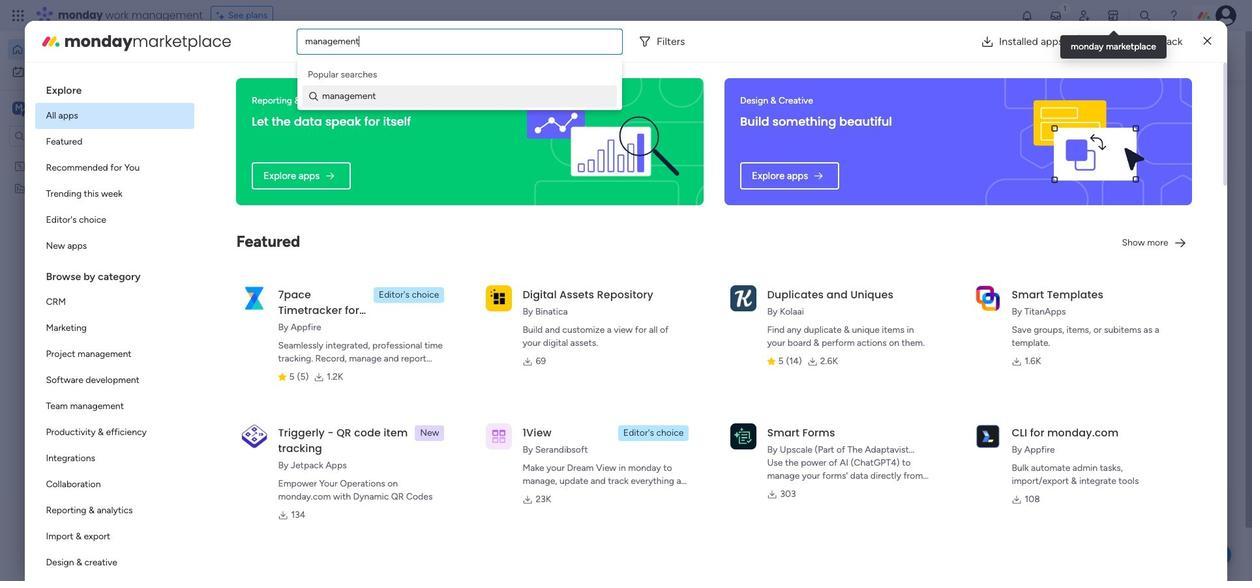 Task type: vqa. For each thing, say whether or not it's contained in the screenshot.
Also
no



Task type: locate. For each thing, give the bounding box(es) containing it.
search everything image
[[1139, 9, 1152, 22]]

1 horizontal spatial banner logo image
[[1007, 78, 1177, 205]]

v2 bolt switch image
[[1110, 49, 1118, 63]]

1 banner logo image from the left
[[519, 78, 688, 205]]

jacob simon image
[[1216, 5, 1237, 26]]

workspace selection element
[[12, 100, 109, 117]]

heading
[[35, 73, 195, 103], [35, 260, 195, 290]]

0 vertical spatial heading
[[35, 73, 195, 103]]

banner logo image
[[519, 78, 688, 205], [1007, 78, 1177, 205]]

monday marketplace image
[[41, 31, 62, 52]]

Search in workspace field
[[27, 129, 109, 144]]

Dropdown input text field
[[305, 36, 361, 47]]

1 element
[[372, 311, 388, 326]]

v2 user feedback image
[[1009, 48, 1018, 63]]

app logo image
[[242, 286, 268, 312], [486, 286, 512, 312], [731, 286, 757, 312], [975, 286, 1002, 312], [242, 424, 268, 450], [486, 424, 512, 450], [731, 424, 757, 450], [975, 424, 1002, 450]]

roy mann image
[[271, 356, 297, 382]]

1 vertical spatial heading
[[35, 260, 195, 290]]

help center element
[[998, 374, 1194, 426]]

1 image
[[1059, 1, 1071, 15]]

invite members image
[[1078, 9, 1091, 22]]

quick search results list box
[[241, 122, 967, 295]]

1 heading from the top
[[35, 73, 195, 103]]

list box
[[35, 73, 195, 582], [0, 152, 166, 375]]

close update feed (inbox) image
[[241, 311, 256, 326]]

notifications image
[[1021, 9, 1034, 22]]

workspace image
[[12, 101, 25, 115]]

0 horizontal spatial banner logo image
[[519, 78, 688, 205]]

2 heading from the top
[[35, 260, 195, 290]]

select product image
[[12, 9, 25, 22]]

getting started element
[[998, 311, 1194, 364]]

monday marketplace image
[[1107, 9, 1120, 22]]

option
[[8, 39, 159, 60], [8, 61, 159, 82], [35, 103, 195, 129], [35, 129, 195, 155], [0, 154, 166, 157], [35, 155, 195, 181], [35, 181, 195, 207], [35, 207, 195, 234], [35, 234, 195, 260], [35, 290, 195, 316], [35, 316, 195, 342], [35, 342, 195, 368], [35, 368, 195, 394], [35, 394, 195, 420], [35, 420, 195, 446], [35, 446, 195, 472], [35, 472, 195, 498], [35, 498, 195, 524], [35, 524, 195, 551], [35, 551, 195, 577]]



Task type: describe. For each thing, give the bounding box(es) containing it.
2 banner logo image from the left
[[1007, 78, 1177, 205]]

update feed image
[[1050, 9, 1063, 22]]

templates image image
[[1010, 98, 1182, 189]]

dapulse x slim image
[[1204, 34, 1212, 49]]

help image
[[1168, 9, 1181, 22]]

close recently visited image
[[241, 106, 256, 122]]

see plans image
[[216, 8, 228, 23]]

public board image
[[257, 238, 271, 252]]



